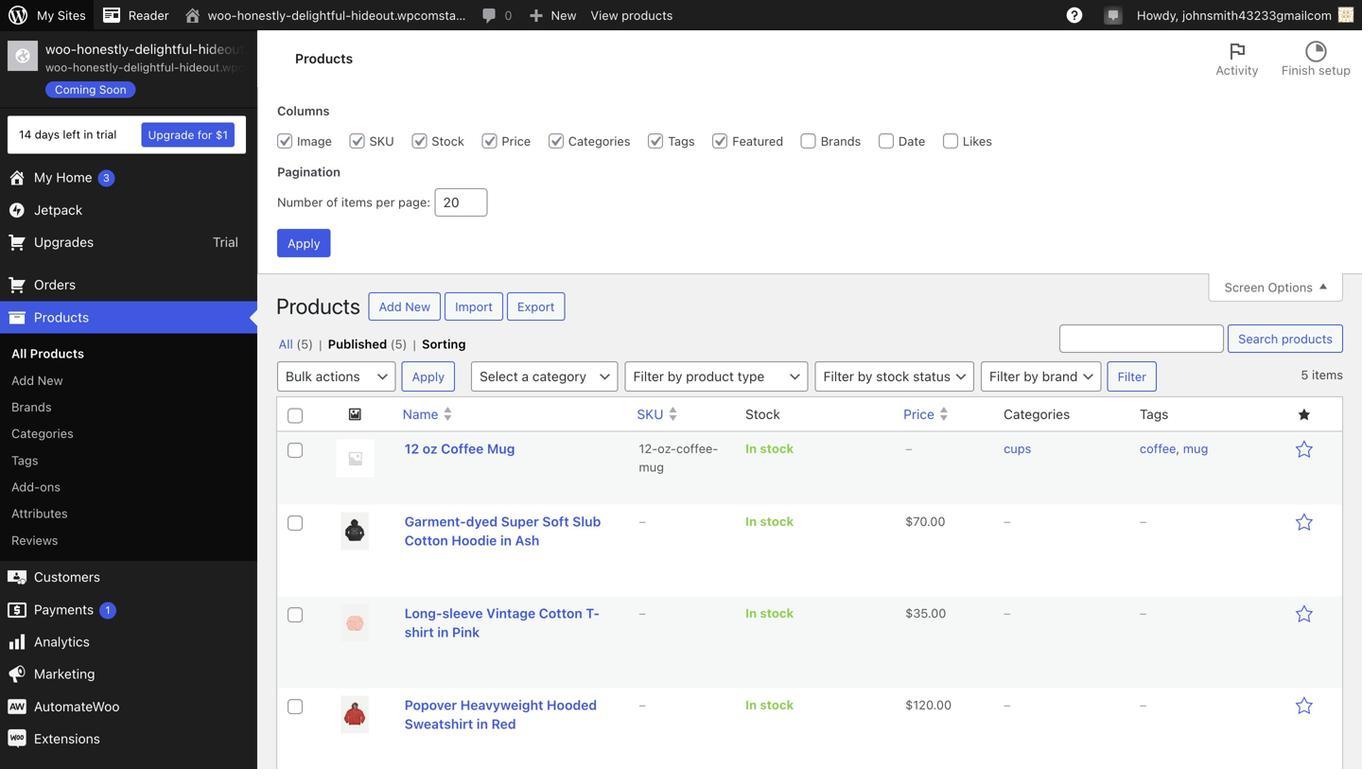 Task type: locate. For each thing, give the bounding box(es) containing it.
12
[[405, 441, 419, 457]]

oz-
[[658, 441, 676, 456]]

new down all products
[[38, 373, 63, 387]]

0 horizontal spatial categories
[[11, 426, 74, 441]]

pink
[[452, 625, 480, 640]]

2 vertical spatial tags
[[11, 453, 38, 467]]

14
[[19, 128, 31, 141]]

0 horizontal spatial all
[[11, 346, 27, 361]]

0 horizontal spatial cotton
[[405, 533, 448, 548]]

my for home
[[34, 169, 53, 185]]

in left red
[[477, 716, 488, 732]]

1 horizontal spatial new
[[405, 299, 431, 314]]

1 horizontal spatial items
[[1312, 367, 1343, 382]]

0 vertical spatial new
[[551, 8, 577, 22]]

add new link for import
[[369, 292, 441, 321]]

1 vertical spatial add new
[[11, 373, 63, 387]]

orders
[[34, 277, 76, 292]]

new inside toolbar navigation
[[551, 8, 577, 22]]

Number of items per page: number field
[[435, 188, 488, 217]]

1 vertical spatial new
[[405, 299, 431, 314]]

$ 35.00
[[906, 606, 946, 620]]

view
[[591, 8, 618, 22]]

,
[[1176, 441, 1180, 456]]

mug down 12-
[[639, 460, 664, 474]]

hooded
[[547, 697, 597, 713]]

0 vertical spatial my
[[37, 8, 54, 22]]

add new inside main menu navigation
[[11, 373, 63, 387]]

1 vertical spatial cotton
[[539, 606, 583, 621]]

all
[[279, 337, 293, 351], [11, 346, 27, 361]]

left
[[63, 128, 80, 141]]

0 horizontal spatial price
[[502, 134, 531, 148]]

hideout.wpcomstaging.com
[[198, 41, 367, 57], [179, 61, 327, 74]]

0 vertical spatial $
[[906, 514, 913, 528]]

12-
[[639, 441, 658, 456]]

1 stock from the top
[[760, 441, 794, 456]]

ons
[[40, 480, 61, 494]]

1 $ from the top
[[906, 514, 913, 528]]

upgrade for $1
[[148, 128, 228, 142]]

in stock for 12 oz coffee mug
[[746, 441, 794, 456]]

0 horizontal spatial mug
[[639, 460, 664, 474]]

0 vertical spatial stock
[[432, 134, 464, 148]]

2 vertical spatial honestly-
[[73, 61, 124, 74]]

0 horizontal spatial items
[[341, 195, 373, 209]]

woo- up woo-honestly-delightful-hideout.wpcomstaging.com woo-honestly-delightful-hideout.wpcomstaging.com coming soon
[[208, 8, 237, 22]]

stock
[[760, 441, 794, 456], [760, 514, 794, 528], [760, 606, 794, 620], [760, 698, 794, 712]]

1 horizontal spatial all
[[279, 337, 293, 351]]

products
[[295, 51, 353, 66], [276, 293, 360, 319], [34, 309, 89, 325], [30, 346, 84, 361]]

1 vertical spatial add new link
[[0, 367, 257, 394]]

tags
[[668, 134, 695, 148], [1140, 406, 1169, 422], [11, 453, 38, 467]]

None checkbox
[[350, 133, 365, 148], [412, 133, 427, 148], [482, 133, 497, 148], [548, 133, 564, 148], [648, 133, 663, 148], [713, 133, 728, 148], [801, 133, 816, 148], [879, 133, 894, 148], [943, 133, 958, 148], [288, 443, 303, 458], [288, 699, 303, 714], [350, 133, 365, 148], [412, 133, 427, 148], [482, 133, 497, 148], [548, 133, 564, 148], [648, 133, 663, 148], [713, 133, 728, 148], [801, 133, 816, 148], [879, 133, 894, 148], [943, 133, 958, 148], [288, 443, 303, 458], [288, 699, 303, 714]]

brands left date on the top of page
[[821, 134, 861, 148]]

in right left
[[84, 128, 93, 141]]

2 vertical spatial $
[[906, 698, 913, 712]]

items right of
[[341, 195, 373, 209]]

add up 'all (5) | published (5) | sorting'
[[379, 299, 402, 314]]

cotton down garment-
[[405, 533, 448, 548]]

1 vertical spatial my
[[34, 169, 53, 185]]

$ down $ 70.00
[[906, 606, 913, 620]]

0
[[505, 8, 512, 22]]

0 vertical spatial mug
[[1183, 441, 1208, 456]]

items
[[341, 195, 373, 209], [1312, 367, 1343, 382]]

(5) left "published"
[[296, 337, 313, 351]]

1 vertical spatial add
[[11, 373, 34, 387]]

1 vertical spatial honestly-
[[77, 41, 135, 57]]

1 horizontal spatial add
[[379, 299, 402, 314]]

3 in from the top
[[746, 606, 757, 620]]

woo-honestly-delightful-hideout.wpcomstaging.com woo-honestly-delightful-hideout.wpcomstaging.com coming soon
[[45, 41, 367, 96]]

1 vertical spatial hideout.wpcomstaging.com
[[179, 61, 327, 74]]

1 horizontal spatial cotton
[[539, 606, 583, 621]]

1 vertical spatial tags
[[1140, 406, 1169, 422]]

add new down all products
[[11, 373, 63, 387]]

new left view
[[551, 8, 577, 22]]

$ up $ 35.00
[[906, 514, 913, 528]]

0 vertical spatial price
[[502, 134, 531, 148]]

3 in stock from the top
[[746, 606, 794, 620]]

long-
[[405, 606, 442, 621]]

delightful- for hideout.wpcomstaging.com
[[135, 41, 198, 57]]

shirt
[[405, 625, 434, 640]]

0 vertical spatial delightful-
[[291, 8, 351, 22]]

in inside popover heavyweight hooded sweatshirt in red
[[477, 716, 488, 732]]

activity button
[[1205, 30, 1270, 87]]

honestly- inside the woo-honestly-delightful-hideout.wpcomsta… link
[[237, 8, 291, 22]]

None submit
[[277, 229, 331, 257], [1228, 324, 1343, 353], [402, 361, 455, 392], [1107, 361, 1157, 392], [277, 229, 331, 257], [1228, 324, 1343, 353], [402, 361, 455, 392], [1107, 361, 1157, 392]]

new link
[[520, 0, 584, 30]]

my inside main menu navigation
[[34, 169, 53, 185]]

0 horizontal spatial new
[[38, 373, 63, 387]]

1 horizontal spatial (5)
[[390, 337, 407, 351]]

woo- down my sites
[[45, 41, 77, 57]]

payments
[[34, 602, 94, 617]]

categories link
[[0, 420, 257, 447]]

1
[[105, 604, 110, 616]]

0 vertical spatial woo-
[[208, 8, 237, 22]]

2 horizontal spatial new
[[551, 8, 577, 22]]

new up sorting
[[405, 299, 431, 314]]

3 stock from the top
[[760, 606, 794, 620]]

dyed
[[466, 514, 498, 529]]

in stock
[[746, 441, 794, 456], [746, 514, 794, 528], [746, 606, 794, 620], [746, 698, 794, 712]]

$ for long-sleeve vintage cotton t- shirt in pink
[[906, 606, 913, 620]]

name link
[[395, 397, 630, 431]]

mug inside 12-oz-coffee- mug
[[639, 460, 664, 474]]

4 stock from the top
[[760, 698, 794, 712]]

delightful- inside toolbar navigation
[[291, 8, 351, 22]]

0 horizontal spatial (5)
[[296, 337, 313, 351]]

0 horizontal spatial |
[[319, 337, 322, 351]]

3 $ from the top
[[906, 698, 913, 712]]

12-oz-coffee- mug
[[639, 441, 718, 474]]

120.00
[[913, 698, 952, 712]]

0 vertical spatial honestly-
[[237, 8, 291, 22]]

woo- for hideout.wpcomstaging.com
[[45, 41, 77, 57]]

2 vertical spatial categories
[[11, 426, 74, 441]]

tags link
[[0, 447, 257, 474]]

0 vertical spatial add new link
[[369, 292, 441, 321]]

honestly-
[[237, 8, 291, 22], [77, 41, 135, 57], [73, 61, 124, 74]]

hideout.wpcomsta…
[[351, 8, 466, 22]]

add new link up 'all (5) | published (5) | sorting'
[[369, 292, 441, 321]]

page:
[[398, 195, 430, 209]]

None checkbox
[[277, 133, 292, 148], [288, 408, 303, 423], [288, 516, 303, 531], [288, 607, 303, 623], [277, 133, 292, 148], [288, 408, 303, 423], [288, 516, 303, 531], [288, 607, 303, 623]]

brands inside 'brands' link
[[11, 400, 52, 414]]

add down all products
[[11, 373, 34, 387]]

delightful-
[[291, 8, 351, 22], [135, 41, 198, 57], [124, 61, 179, 74]]

coffee-
[[676, 441, 718, 456]]

35.00
[[913, 606, 946, 620]]

stock for popover heavyweight hooded sweatshirt in red
[[760, 698, 794, 712]]

add new for brands
[[11, 373, 63, 387]]

0 vertical spatial brands
[[821, 134, 861, 148]]

0 vertical spatial hideout.wpcomstaging.com
[[198, 41, 367, 57]]

in stock for garment-dyed super soft slub cotton hoodie in ash
[[746, 514, 794, 528]]

stock up number of items per page: number field at left top
[[432, 134, 464, 148]]

1 horizontal spatial price
[[904, 406, 935, 422]]

1 horizontal spatial |
[[413, 337, 416, 351]]

my left home
[[34, 169, 53, 185]]

(5) right "published"
[[390, 337, 407, 351]]

garment-dyed super soft slub cotton hoodie in ash link
[[405, 514, 601, 548]]

add inside main menu navigation
[[11, 373, 34, 387]]

soft
[[542, 514, 569, 529]]

cotton
[[405, 533, 448, 548], [539, 606, 583, 621]]

1 vertical spatial mug
[[639, 460, 664, 474]]

add new link up categories link
[[0, 367, 257, 394]]

add new
[[379, 299, 431, 314], [11, 373, 63, 387]]

add new up 'all (5) | published (5) | sorting'
[[379, 299, 431, 314]]

1 vertical spatial stock
[[746, 406, 780, 422]]

2 horizontal spatial categories
[[1004, 406, 1070, 422]]

0 vertical spatial items
[[341, 195, 373, 209]]

4 in from the top
[[746, 698, 757, 712]]

automatewoo
[[34, 699, 120, 714]]

tags left featured
[[668, 134, 695, 148]]

1 vertical spatial $
[[906, 606, 913, 620]]

heavyweight
[[460, 697, 543, 713]]

orders link
[[0, 269, 257, 301]]

1 (5) from the left
[[296, 337, 313, 351]]

in left 'pink'
[[437, 625, 449, 640]]

placeholder image
[[336, 440, 374, 477]]

popover heavyweight hooded sweatshirt in red
[[405, 697, 597, 732]]

| left "published"
[[319, 337, 322, 351]]

0 horizontal spatial brands
[[11, 400, 52, 414]]

my for sites
[[37, 8, 54, 22]]

stock right sku link
[[746, 406, 780, 422]]

sku up 12-
[[637, 406, 664, 422]]

tags up coffee link
[[1140, 406, 1169, 422]]

reader
[[129, 8, 169, 22]]

2 $ from the top
[[906, 606, 913, 620]]

my left sites
[[37, 8, 54, 22]]

1 horizontal spatial sku
[[637, 406, 664, 422]]

garment-dyed super soft slub cotton hoodie in ash
[[405, 514, 601, 548]]

1 horizontal spatial add new
[[379, 299, 431, 314]]

1 vertical spatial brands
[[11, 400, 52, 414]]

number of items per page:
[[277, 195, 430, 209]]

brands down all products
[[11, 400, 52, 414]]

brands
[[821, 134, 861, 148], [11, 400, 52, 414]]

coffee , mug
[[1140, 441, 1208, 456]]

1 vertical spatial items
[[1312, 367, 1343, 382]]

all inside main menu navigation
[[11, 346, 27, 361]]

in for 12 oz coffee mug
[[746, 441, 757, 456]]

hideout.wpcomstaging.com up columns
[[179, 61, 327, 74]]

attributes link
[[0, 500, 257, 527]]

tab list
[[1205, 30, 1362, 87]]

woo-honestly-delightful-hideout.wpcomsta…
[[208, 8, 466, 22]]

4 in stock from the top
[[746, 698, 794, 712]]

1 horizontal spatial categories
[[568, 134, 631, 148]]

cotton left t-
[[539, 606, 583, 621]]

published
[[328, 337, 387, 351]]

upgrades
[[34, 234, 94, 250]]

| left sorting
[[413, 337, 416, 351]]

(5)
[[296, 337, 313, 351], [390, 337, 407, 351]]

all (5) | published (5) | sorting
[[279, 337, 466, 351]]

2 in from the top
[[746, 514, 757, 528]]

tags up add-
[[11, 453, 38, 467]]

add
[[379, 299, 402, 314], [11, 373, 34, 387]]

popover heavyweight hooded sweatshirt in red link
[[405, 697, 597, 732]]

coming
[[55, 83, 96, 96]]

0 vertical spatial sku
[[369, 134, 394, 148]]

None search field
[[1060, 324, 1224, 353]]

in
[[84, 128, 93, 141], [500, 533, 512, 548], [437, 625, 449, 640], [477, 716, 488, 732]]

in left ash
[[500, 533, 512, 548]]

1 horizontal spatial add new link
[[369, 292, 441, 321]]

1 horizontal spatial tags
[[668, 134, 695, 148]]

$ down $ 35.00
[[906, 698, 913, 712]]

stock for garment-dyed super soft slub cotton hoodie in ash
[[760, 514, 794, 528]]

all for all products
[[11, 346, 27, 361]]

0 horizontal spatial tags
[[11, 453, 38, 467]]

1 vertical spatial price
[[904, 406, 935, 422]]

0 horizontal spatial add
[[11, 373, 34, 387]]

items right the 5 at the right
[[1312, 367, 1343, 382]]

2 stock from the top
[[760, 514, 794, 528]]

sku up per
[[369, 134, 394, 148]]

stock for 12 oz coffee mug
[[760, 441, 794, 456]]

new inside main menu navigation
[[38, 373, 63, 387]]

1 vertical spatial categories
[[1004, 406, 1070, 422]]

2 in stock from the top
[[746, 514, 794, 528]]

0 horizontal spatial add new
[[11, 373, 63, 387]]

my inside toolbar navigation
[[37, 8, 54, 22]]

in inside navigation
[[84, 128, 93, 141]]

add for brands
[[11, 373, 34, 387]]

0 vertical spatial add
[[379, 299, 402, 314]]

woo- up coming
[[45, 61, 73, 74]]

14 days left in trial
[[19, 128, 117, 141]]

0 vertical spatial add new
[[379, 299, 431, 314]]

1 vertical spatial woo-
[[45, 41, 77, 57]]

1 vertical spatial delightful-
[[135, 41, 198, 57]]

honestly- for hideout.wpcomstaging.com
[[77, 41, 135, 57]]

1 in from the top
[[746, 441, 757, 456]]

sites
[[58, 8, 86, 22]]

tags inside main menu navigation
[[11, 453, 38, 467]]

tab list containing activity
[[1205, 30, 1362, 87]]

reader link
[[93, 0, 177, 30]]

popover
[[405, 697, 457, 713]]

new
[[551, 8, 577, 22], [405, 299, 431, 314], [38, 373, 63, 387]]

mug right ,
[[1183, 441, 1208, 456]]

1 in stock from the top
[[746, 441, 794, 456]]

woo- inside toolbar navigation
[[208, 8, 237, 22]]

mug
[[1183, 441, 1208, 456], [639, 460, 664, 474]]

2 vertical spatial new
[[38, 373, 63, 387]]

0 horizontal spatial add new link
[[0, 367, 257, 394]]

red
[[491, 716, 516, 732]]

hideout.wpcomstaging.com down the woo-honestly-delightful-hideout.wpcomsta… link on the left top of the page
[[198, 41, 367, 57]]

long-sleeve vintage cotton t- shirt in pink
[[405, 606, 600, 640]]

1 horizontal spatial brands
[[821, 134, 861, 148]]

0 vertical spatial categories
[[568, 134, 631, 148]]

0 vertical spatial cotton
[[405, 533, 448, 548]]

jetpack link
[[0, 194, 257, 226]]



Task type: describe. For each thing, give the bounding box(es) containing it.
1 horizontal spatial mug
[[1183, 441, 1208, 456]]

in for popover heavyweight hooded sweatshirt in red
[[746, 698, 757, 712]]

reviews link
[[0, 527, 257, 554]]

customers
[[34, 569, 100, 585]]

add-ons link
[[0, 474, 257, 500]]

in for garment-dyed super soft slub cotton hoodie in ash
[[746, 514, 757, 528]]

products link
[[0, 301, 257, 334]]

70.00
[[913, 514, 946, 528]]

howdy, johnsmith43233gmailcom
[[1137, 8, 1332, 22]]

screen
[[1225, 280, 1265, 294]]

options
[[1268, 280, 1313, 294]]

new for export
[[405, 299, 431, 314]]

new for categories
[[38, 373, 63, 387]]

trial
[[96, 128, 117, 141]]

2 | from the left
[[413, 337, 416, 351]]

likes
[[963, 134, 992, 148]]

screen options
[[1225, 280, 1313, 294]]

setup
[[1319, 63, 1351, 77]]

woo-honestly-delightful-hideout.wpcomsta… link
[[177, 0, 473, 30]]

woo- for hideout.wpcomsta…
[[208, 8, 237, 22]]

customers link
[[0, 561, 257, 593]]

12 oz coffee mug
[[405, 441, 515, 457]]

name
[[403, 406, 438, 422]]

ash
[[515, 533, 540, 548]]

oz
[[423, 441, 438, 457]]

1 | from the left
[[319, 337, 322, 351]]

in for long-sleeve vintage cotton t- shirt in pink
[[746, 606, 757, 620]]

slub
[[573, 514, 601, 529]]

stock for long-sleeve vintage cotton t- shirt in pink
[[760, 606, 794, 620]]

coffee link
[[1140, 441, 1176, 456]]

garment-
[[405, 514, 466, 529]]

1 horizontal spatial stock
[[746, 406, 780, 422]]

upgrade for $1 button
[[141, 123, 235, 147]]

$ 120.00
[[906, 698, 952, 712]]

image
[[297, 134, 332, 148]]

cotton inside garment-dyed super soft slub cotton hoodie in ash
[[405, 533, 448, 548]]

trial
[[213, 234, 238, 250]]

$ for popover heavyweight hooded sweatshirt in red
[[906, 698, 913, 712]]

sku link
[[630, 397, 736, 431]]

hoodie
[[452, 533, 497, 548]]

add-
[[11, 480, 40, 494]]

number
[[277, 195, 323, 209]]

marketing link
[[0, 658, 257, 691]]

sorting
[[422, 337, 466, 351]]

add new for import
[[379, 299, 431, 314]]

date
[[899, 134, 926, 148]]

toolbar navigation
[[0, 0, 1362, 34]]

home
[[56, 169, 92, 185]]

all for all (5) | published (5) | sorting
[[279, 337, 293, 351]]

products
[[622, 8, 673, 22]]

price inside price link
[[904, 406, 935, 422]]

1 vertical spatial sku
[[637, 406, 664, 422]]

columns
[[277, 104, 330, 118]]

in stock for long-sleeve vintage cotton t- shirt in pink
[[746, 606, 794, 620]]

0 horizontal spatial sku
[[369, 134, 394, 148]]

payments 1
[[34, 602, 110, 617]]

coffee
[[1140, 441, 1176, 456]]

in inside the long-sleeve vintage cotton t- shirt in pink
[[437, 625, 449, 640]]

export
[[517, 299, 555, 314]]

all products
[[11, 346, 84, 361]]

cotton inside the long-sleeve vintage cotton t- shirt in pink
[[539, 606, 583, 621]]

of
[[326, 195, 338, 209]]

honestly- for hideout.wpcomsta…
[[237, 8, 291, 22]]

2 vertical spatial delightful-
[[124, 61, 179, 74]]

analytics
[[34, 634, 90, 649]]

delightful- for hideout.wpcomsta…
[[291, 8, 351, 22]]

5 items
[[1301, 367, 1343, 382]]

attributes
[[11, 506, 68, 521]]

add for import
[[379, 299, 402, 314]]

featured
[[732, 134, 783, 148]]

sleeve
[[442, 606, 483, 621]]

2 vertical spatial woo-
[[45, 61, 73, 74]]

12 oz coffee mug link
[[405, 441, 515, 457]]

pagination
[[277, 165, 341, 179]]

super
[[501, 514, 539, 529]]

2 horizontal spatial tags
[[1140, 406, 1169, 422]]

add-ons
[[11, 480, 61, 494]]

cups link
[[1004, 441, 1032, 456]]

view products
[[591, 8, 673, 22]]

3
[[103, 172, 110, 184]]

add new link for brands
[[0, 367, 257, 394]]

jetpack
[[34, 202, 83, 217]]

main menu navigation
[[0, 30, 367, 769]]

export link
[[507, 292, 565, 321]]

2 (5) from the left
[[390, 337, 407, 351]]

my sites link
[[0, 0, 93, 30]]

sorting link
[[420, 335, 468, 354]]

sweatshirt
[[405, 716, 473, 732]]

per
[[376, 195, 395, 209]]

long-sleeve vintage cotton t- shirt in pink link
[[405, 606, 600, 640]]

categories inside main menu navigation
[[11, 426, 74, 441]]

activity
[[1216, 63, 1259, 77]]

price link
[[896, 397, 994, 431]]

in inside garment-dyed super soft slub cotton hoodie in ash
[[500, 533, 512, 548]]

view products link
[[584, 0, 681, 30]]

in stock for popover heavyweight hooded sweatshirt in red
[[746, 698, 794, 712]]

$ for garment-dyed super soft slub cotton hoodie in ash
[[906, 514, 913, 528]]

finish setup
[[1282, 63, 1351, 77]]

coffee
[[441, 441, 484, 457]]

screen options button
[[1209, 273, 1343, 302]]

0 vertical spatial tags
[[668, 134, 695, 148]]

cups
[[1004, 441, 1032, 456]]

automatewoo link
[[0, 691, 257, 723]]

$1
[[216, 128, 228, 142]]

0 horizontal spatial stock
[[432, 134, 464, 148]]

analytics link
[[0, 626, 257, 658]]

brands link
[[0, 394, 257, 420]]

finish
[[1282, 63, 1315, 77]]

import
[[455, 299, 493, 314]]

import link
[[445, 292, 503, 321]]

my home 3
[[34, 169, 110, 185]]

my sites
[[37, 8, 86, 22]]

mug
[[487, 441, 515, 457]]

notification image
[[1106, 7, 1121, 22]]

johnsmith43233gmailcom
[[1183, 8, 1332, 22]]



Task type: vqa. For each thing, say whether or not it's contained in the screenshot.


